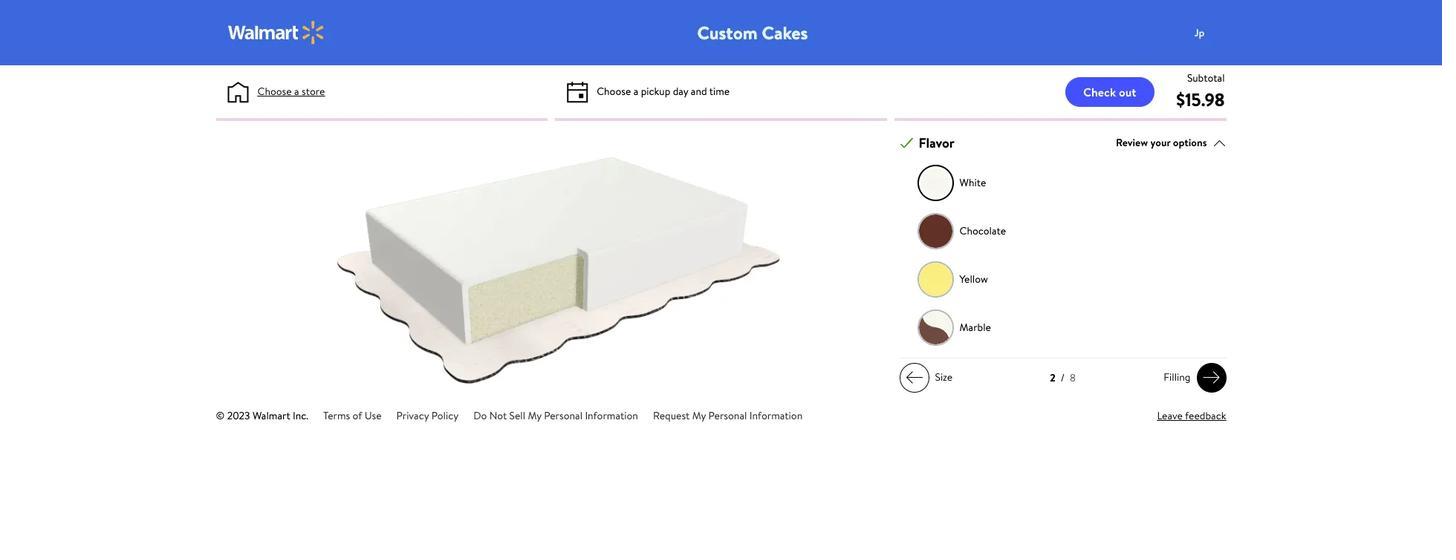 Task type: describe. For each thing, give the bounding box(es) containing it.
custom
[[697, 20, 758, 45]]

a for store
[[294, 84, 299, 99]]

privacy policy
[[396, 409, 459, 424]]

choose for choose a store
[[257, 84, 292, 99]]

ok image
[[900, 136, 914, 150]]

2 my from the left
[[692, 409, 706, 424]]

jp
[[1194, 25, 1205, 40]]

leave feedback
[[1157, 409, 1226, 424]]

leave
[[1157, 409, 1183, 424]]

1 information from the left
[[585, 409, 638, 424]]

of
[[353, 409, 362, 424]]

2 / 8
[[1050, 371, 1076, 385]]

2023
[[227, 409, 250, 424]]

terms of use link
[[323, 409, 382, 424]]

© 2023 walmart inc.
[[216, 409, 308, 424]]

2 personal from the left
[[709, 409, 747, 424]]

request my personal information
[[653, 409, 803, 424]]

a for pickup
[[634, 84, 638, 99]]

do
[[473, 409, 487, 424]]

1 personal from the left
[[544, 409, 583, 424]]

time
[[709, 84, 730, 99]]

2 information from the left
[[750, 409, 803, 424]]

©
[[216, 409, 225, 424]]

back to walmart.com image
[[228, 21, 324, 45]]

check out button
[[1066, 77, 1154, 107]]

review your options link
[[1116, 133, 1226, 153]]

icon for continue arrow image inside the filling link
[[1203, 369, 1220, 387]]

feedback
[[1185, 409, 1226, 424]]

leave feedback button
[[1157, 409, 1226, 424]]

subtotal
[[1187, 71, 1225, 85]]

review your options element
[[1116, 135, 1207, 151]]

day
[[673, 84, 688, 99]]

choose a store link
[[257, 84, 325, 100]]

review
[[1116, 135, 1148, 150]]

$15.98
[[1176, 87, 1225, 112]]

/
[[1061, 371, 1065, 385]]

2
[[1050, 371, 1056, 385]]

inc.
[[293, 409, 308, 424]]

review your options
[[1116, 135, 1207, 150]]

check out
[[1083, 84, 1136, 100]]

policy
[[431, 409, 459, 424]]

marble
[[960, 320, 991, 335]]

walmart
[[253, 409, 290, 424]]

privacy
[[396, 409, 429, 424]]

flavor
[[919, 134, 955, 152]]



Task type: vqa. For each thing, say whether or not it's contained in the screenshot.
Terms of Use link
yes



Task type: locate. For each thing, give the bounding box(es) containing it.
a
[[294, 84, 299, 99], [634, 84, 638, 99]]

use
[[365, 409, 382, 424]]

1 horizontal spatial icon for continue arrow image
[[1203, 369, 1220, 387]]

my
[[528, 409, 542, 424], [692, 409, 706, 424]]

choose
[[257, 84, 292, 99], [597, 84, 631, 99]]

0 horizontal spatial a
[[294, 84, 299, 99]]

1 horizontal spatial choose
[[597, 84, 631, 99]]

0 horizontal spatial information
[[585, 409, 638, 424]]

subtotal $15.98
[[1176, 71, 1225, 112]]

2 choose from the left
[[597, 84, 631, 99]]

request my personal information link
[[653, 409, 803, 424]]

filling
[[1164, 370, 1191, 385]]

choose left pickup
[[597, 84, 631, 99]]

size link
[[899, 363, 959, 393]]

do not sell my personal information
[[473, 409, 638, 424]]

out
[[1119, 84, 1136, 100]]

1 horizontal spatial personal
[[709, 409, 747, 424]]

my right sell
[[528, 409, 542, 424]]

1 my from the left
[[528, 409, 542, 424]]

1 horizontal spatial my
[[692, 409, 706, 424]]

custom cakes
[[697, 20, 808, 45]]

choose a store
[[257, 84, 325, 99]]

up arrow image
[[1213, 136, 1226, 150]]

icon for continue arrow image inside size link
[[905, 369, 923, 387]]

cakes
[[762, 20, 808, 45]]

personal right request
[[709, 409, 747, 424]]

request
[[653, 409, 690, 424]]

personal right sell
[[544, 409, 583, 424]]

check
[[1083, 84, 1116, 100]]

0 horizontal spatial choose
[[257, 84, 292, 99]]

terms of use
[[323, 409, 382, 424]]

store
[[302, 84, 325, 99]]

icon for continue arrow image right filling
[[1203, 369, 1220, 387]]

do not sell my personal information link
[[473, 409, 638, 424]]

privacy policy link
[[396, 409, 459, 424]]

a left the store
[[294, 84, 299, 99]]

icon for continue arrow image
[[905, 369, 923, 387], [1203, 369, 1220, 387]]

and
[[691, 84, 707, 99]]

2 icon for continue arrow image from the left
[[1203, 369, 1220, 387]]

your
[[1151, 135, 1171, 150]]

terms
[[323, 409, 350, 424]]

1 horizontal spatial information
[[750, 409, 803, 424]]

1 icon for continue arrow image from the left
[[905, 369, 923, 387]]

filling link
[[1158, 363, 1226, 393]]

yellow
[[960, 272, 988, 287]]

my right request
[[692, 409, 706, 424]]

size
[[935, 370, 953, 385]]

0 horizontal spatial my
[[528, 409, 542, 424]]

1 a from the left
[[294, 84, 299, 99]]

0 horizontal spatial icon for continue arrow image
[[905, 369, 923, 387]]

personal
[[544, 409, 583, 424], [709, 409, 747, 424]]

jp button
[[1185, 18, 1244, 48]]

choose a pickup day and time
[[597, 84, 730, 99]]

not
[[489, 409, 507, 424]]

1 choose from the left
[[257, 84, 292, 99]]

1 horizontal spatial a
[[634, 84, 638, 99]]

information
[[585, 409, 638, 424], [750, 409, 803, 424]]

sell
[[509, 409, 525, 424]]

choose for choose a pickup day and time
[[597, 84, 631, 99]]

a left pickup
[[634, 84, 638, 99]]

choose left the store
[[257, 84, 292, 99]]

pickup
[[641, 84, 670, 99]]

0 horizontal spatial personal
[[544, 409, 583, 424]]

options
[[1173, 135, 1207, 150]]

2 a from the left
[[634, 84, 638, 99]]

white
[[960, 175, 986, 190]]

chocolate
[[960, 224, 1006, 239]]

8
[[1070, 371, 1076, 385]]

icon for continue arrow image left size
[[905, 369, 923, 387]]



